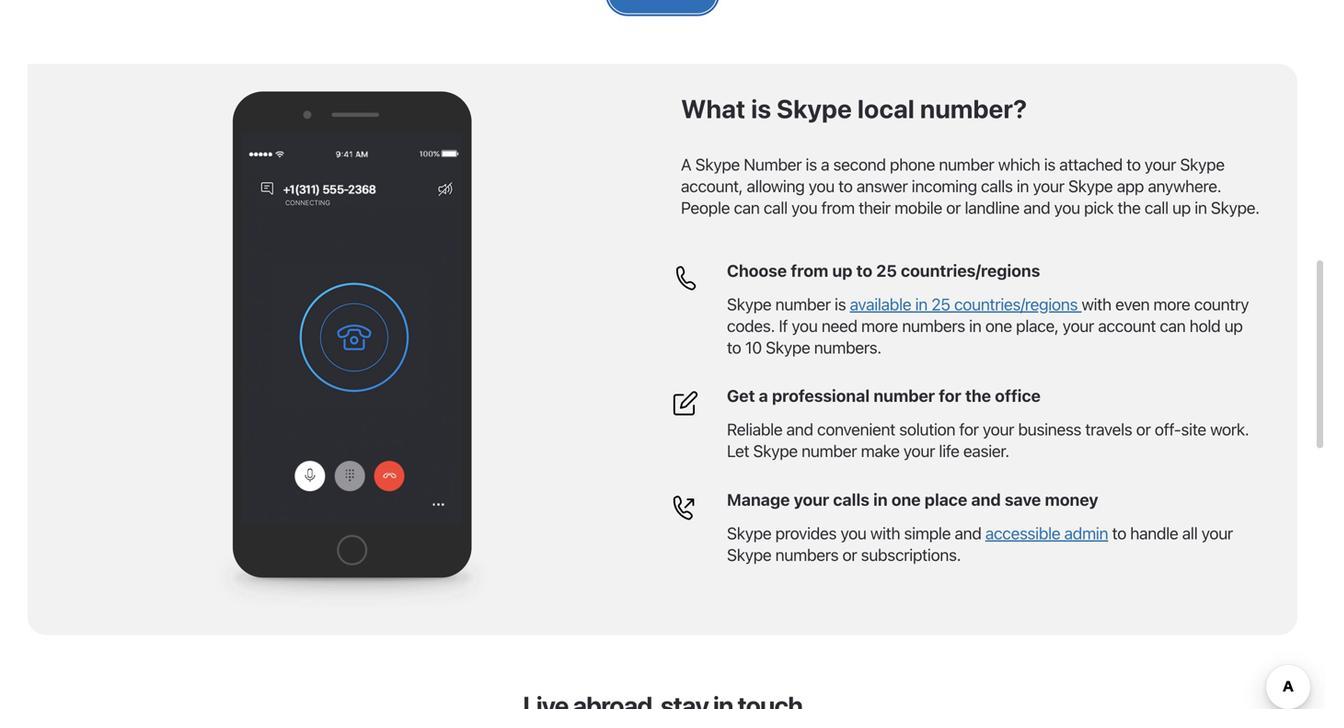 Task type: describe. For each thing, give the bounding box(es) containing it.
skype inside with even more country codes. if you need more numbers in one place, your account can hold up to 10 skype numbers.
[[766, 338, 811, 357]]

a inside a skype number is a second phone number which is attached to your skype account, allowing you to answer incoming calls in your skype app anywhere. people can call you from their mobile or landline and you pick the call up in skype.
[[821, 155, 830, 175]]

you inside with even more country codes. if you need more numbers in one place, your account can hold up to 10 skype numbers.
[[792, 316, 818, 336]]

even
[[1116, 295, 1150, 314]]

convenient
[[817, 420, 896, 440]]

for for solution
[[960, 420, 979, 440]]

2 call from the left
[[1145, 198, 1169, 218]]

you left pick
[[1055, 198, 1081, 218]]

in down anywhere. on the right of page
[[1195, 198, 1207, 218]]

with inside with even more country codes. if you need more numbers in one place, your account can hold up to 10 skype numbers.
[[1082, 295, 1112, 314]]

business
[[1019, 420, 1082, 440]]

incoming
[[912, 176, 977, 196]]

people
[[681, 198, 730, 218]]

office
[[995, 386, 1041, 406]]

to inside with even more country codes. if you need more numbers in one place, your account can hold up to 10 skype numbers.
[[727, 338, 741, 357]]

number up if
[[776, 295, 831, 314]]

anywhere.
[[1148, 176, 1222, 196]]

the inside a skype number is a second phone number which is attached to your skype account, allowing you to answer incoming calls in your skype app anywhere. people can call you from their mobile or landline and you pick the call up in skype.
[[1118, 198, 1141, 218]]

money
[[1045, 490, 1099, 510]]

with even more country codes. if you need more numbers in one place, your account can hold up to 10 skype numbers.
[[727, 295, 1249, 357]]

codes.
[[727, 316, 775, 336]]

country
[[1195, 295, 1249, 314]]

what is skype local number?
[[681, 94, 1028, 124]]

in right 'available'
[[916, 295, 928, 314]]

pick
[[1085, 198, 1114, 218]]

number
[[744, 155, 802, 175]]

1 call from the left
[[764, 198, 788, 218]]

you down allowing
[[792, 198, 818, 218]]

numbers inside the to handle all your skype numbers or subscriptions.
[[776, 545, 839, 565]]

can inside a skype number is a second phone number which is attached to your skype account, allowing you to answer incoming calls in your skype app anywhere. people can call you from their mobile or landline and you pick the call up in skype.
[[734, 198, 760, 218]]

all
[[1183, 524, 1198, 544]]

attached
[[1060, 155, 1123, 175]]

in inside with even more country codes. if you need more numbers in one place, your account can hold up to 10 skype numbers.
[[969, 316, 982, 336]]

skype.
[[1211, 198, 1260, 218]]

account,
[[681, 176, 743, 196]]

skype provides you with simple and accessible admin
[[727, 524, 1109, 544]]

your up easier.
[[983, 420, 1015, 440]]

0 vertical spatial countries/regions
[[901, 261, 1041, 281]]

or inside the to handle all your skype numbers or subscriptions.
[[843, 545, 857, 565]]

solution
[[900, 420, 956, 440]]

a
[[681, 155, 692, 175]]

is up need
[[835, 295, 846, 314]]

in down which on the right top of page
[[1017, 176, 1029, 196]]

skype inside reliable and convenient solution for your business travels or off-site work. let skype number make your life easier.
[[754, 442, 798, 461]]

in down make
[[874, 490, 888, 510]]

up inside with even more country codes. if you need more numbers in one place, your account can hold up to 10 skype numbers.
[[1225, 316, 1243, 336]]

numbers inside with even more country codes. if you need more numbers in one place, your account can hold up to 10 skype numbers.
[[902, 316, 966, 336]]

reliable
[[727, 420, 783, 440]]

phone
[[890, 155, 935, 175]]

to down 'second'
[[839, 176, 853, 196]]

to handle all your skype numbers or subscriptions.
[[727, 524, 1234, 565]]

accessible
[[986, 524, 1061, 544]]

choose from up to 25 countries/regions
[[727, 261, 1041, 281]]

up inside a skype number is a second phone number which is attached to your skype account, allowing you to answer incoming calls in your skype app anywhere. people can call you from their mobile or landline and you pick the call up in skype.
[[1173, 198, 1191, 218]]

you right provides
[[841, 524, 867, 544]]

number inside reliable and convenient solution for your business travels or off-site work. let skype number make your life easier.
[[802, 442, 857, 461]]

available
[[850, 295, 912, 314]]

skype number is available in 25 countries/regions
[[727, 295, 1082, 314]]

number up solution
[[874, 386, 935, 406]]

admin
[[1065, 524, 1109, 544]]

subscriptions.
[[861, 545, 961, 565]]

1 vertical spatial from
[[791, 261, 829, 281]]

let
[[727, 442, 750, 461]]

calls inside a skype number is a second phone number which is attached to your skype account, allowing you to answer incoming calls in your skype app anywhere. people can call you from their mobile or landline and you pick the call up in skype.
[[981, 176, 1013, 196]]

local
[[858, 94, 915, 124]]

simple
[[904, 524, 951, 544]]

which
[[999, 155, 1041, 175]]



Task type: locate. For each thing, give the bounding box(es) containing it.
in
[[1017, 176, 1029, 196], [1195, 198, 1207, 218], [916, 295, 928, 314], [969, 316, 982, 336], [874, 490, 888, 510]]

or left off- at the right bottom of page
[[1137, 420, 1151, 440]]

from right choose
[[791, 261, 829, 281]]

0 vertical spatial the
[[1118, 198, 1141, 218]]

your
[[1145, 155, 1177, 175], [1033, 176, 1065, 196], [1063, 316, 1095, 336], [983, 420, 1015, 440], [904, 442, 935, 461], [794, 490, 830, 510], [1202, 524, 1234, 544]]

one up skype provides you with simple and accessible admin
[[892, 490, 921, 510]]

if
[[779, 316, 788, 336]]

is
[[751, 94, 771, 124], [806, 155, 817, 175], [1045, 155, 1056, 175], [835, 295, 846, 314]]

or left subscriptions.
[[843, 545, 857, 565]]

what
[[681, 94, 746, 124]]

app
[[1117, 176, 1144, 196]]

0 vertical spatial or
[[947, 198, 961, 218]]

1 horizontal spatial with
[[1082, 295, 1112, 314]]

with left even
[[1082, 295, 1112, 314]]

more down 'available'
[[862, 316, 899, 336]]

25 right 'available'
[[932, 295, 951, 314]]

call down allowing
[[764, 198, 788, 218]]

1 vertical spatial 25
[[932, 295, 951, 314]]

1 vertical spatial calls
[[833, 490, 870, 510]]

reliable and convenient solution for your business travels or off-site work. let skype number make your life easier.
[[727, 420, 1250, 461]]

and down professional
[[787, 420, 814, 440]]

life
[[939, 442, 960, 461]]

work.
[[1211, 420, 1250, 440]]

from left their
[[822, 198, 855, 218]]

2 horizontal spatial up
[[1225, 316, 1243, 336]]

0 vertical spatial more
[[1154, 295, 1191, 314]]

your up provides
[[794, 490, 830, 510]]

countries/regions up available in 25 countries/regions link
[[901, 261, 1041, 281]]

up up 'available'
[[833, 261, 853, 281]]

countries/regions up place, at the right top of page
[[955, 295, 1078, 314]]

1 horizontal spatial calls
[[981, 176, 1013, 196]]

1 vertical spatial one
[[892, 490, 921, 510]]

is right the what
[[751, 94, 771, 124]]

0 horizontal spatial one
[[892, 490, 921, 510]]

0 horizontal spatial with
[[871, 524, 901, 544]]

and down place
[[955, 524, 982, 544]]

and right landline on the right top of page
[[1024, 198, 1051, 218]]

1 vertical spatial for
[[960, 420, 979, 440]]

0 horizontal spatial the
[[966, 386, 992, 406]]

travels
[[1086, 420, 1133, 440]]

you down 'second'
[[809, 176, 835, 196]]

with
[[1082, 295, 1112, 314], [871, 524, 901, 544]]

more right even
[[1154, 295, 1191, 314]]

up down anywhere. on the right of page
[[1173, 198, 1191, 218]]

one
[[986, 316, 1013, 336], [892, 490, 921, 510]]

easier.
[[964, 442, 1010, 461]]

and
[[1024, 198, 1051, 218], [787, 420, 814, 440], [972, 490, 1001, 510], [955, 524, 982, 544]]

to
[[1127, 155, 1141, 175], [839, 176, 853, 196], [857, 261, 873, 281], [727, 338, 741, 357], [1113, 524, 1127, 544]]

1 horizontal spatial call
[[1145, 198, 1169, 218]]

for for number
[[939, 386, 962, 406]]

0 horizontal spatial call
[[764, 198, 788, 218]]

your inside with even more country codes. if you need more numbers in one place, your account can hold up to 10 skype numbers.
[[1063, 316, 1095, 336]]

numbers down skype number is available in 25 countries/regions
[[902, 316, 966, 336]]

call down anywhere. on the right of page
[[1145, 198, 1169, 218]]

you
[[809, 176, 835, 196], [792, 198, 818, 218], [1055, 198, 1081, 218], [792, 316, 818, 336], [841, 524, 867, 544]]

site
[[1182, 420, 1207, 440]]

place,
[[1016, 316, 1059, 336]]

1 vertical spatial the
[[966, 386, 992, 406]]

mobile
[[895, 198, 943, 218]]

0 horizontal spatial numbers
[[776, 545, 839, 565]]

off-
[[1155, 420, 1182, 440]]

a left 'second'
[[821, 155, 830, 175]]

one inside with even more country codes. if you need more numbers in one place, your account can hold up to 10 skype numbers.
[[986, 316, 1013, 336]]

1 horizontal spatial or
[[947, 198, 961, 218]]

need
[[822, 316, 858, 336]]

1 horizontal spatial 25
[[932, 295, 951, 314]]

0 vertical spatial a
[[821, 155, 830, 175]]

0 vertical spatial calls
[[981, 176, 1013, 196]]

for inside reliable and convenient solution for your business travels or off-site work. let skype number make your life easier.
[[960, 420, 979, 440]]

can left the hold
[[1160, 316, 1186, 336]]

1 vertical spatial countries/regions
[[955, 295, 1078, 314]]

0 vertical spatial with
[[1082, 295, 1112, 314]]

0 vertical spatial up
[[1173, 198, 1191, 218]]

1 horizontal spatial up
[[1173, 198, 1191, 218]]

second
[[834, 155, 886, 175]]

1 vertical spatial more
[[862, 316, 899, 336]]

get
[[727, 386, 755, 406]]

call
[[764, 198, 788, 218], [1145, 198, 1169, 218]]

more
[[1154, 295, 1191, 314], [862, 316, 899, 336]]

your inside the to handle all your skype numbers or subscriptions.
[[1202, 524, 1234, 544]]

get a professional number for the office
[[727, 386, 1041, 406]]

0 vertical spatial from
[[822, 198, 855, 218]]

from
[[822, 198, 855, 218], [791, 261, 829, 281]]

1 vertical spatial up
[[833, 261, 853, 281]]

0 vertical spatial one
[[986, 316, 1013, 336]]

account
[[1099, 316, 1156, 336]]

or inside a skype number is a second phone number which is attached to your skype account, allowing you to answer incoming calls in your skype app anywhere. people can call you from their mobile or landline and you pick the call up in skype.
[[947, 198, 961, 218]]

calls up provides
[[833, 490, 870, 510]]

0 vertical spatial numbers
[[902, 316, 966, 336]]

2 vertical spatial or
[[843, 545, 857, 565]]

your up anywhere. on the right of page
[[1145, 155, 1177, 175]]

manage your calls in one place and save money
[[727, 490, 1099, 510]]

a skype number is a second phone number which is attached to your skype account, allowing you to answer incoming calls in your skype app anywhere. people can call you from their mobile or landline and you pick the call up in skype.
[[681, 155, 1260, 218]]

0 horizontal spatial can
[[734, 198, 760, 218]]

numbers.
[[814, 338, 882, 357]]

and left save
[[972, 490, 1001, 510]]

landline
[[965, 198, 1020, 218]]

up
[[1173, 198, 1191, 218], [833, 261, 853, 281], [1225, 316, 1243, 336]]

25 up 'available'
[[877, 261, 897, 281]]

place
[[925, 490, 968, 510]]

skype inside the to handle all your skype numbers or subscriptions.
[[727, 545, 772, 565]]

and inside reliable and convenient solution for your business travels or off-site work. let skype number make your life easier.
[[787, 420, 814, 440]]

is right which on the right top of page
[[1045, 155, 1056, 175]]

0 vertical spatial for
[[939, 386, 962, 406]]

up down country on the right top of the page
[[1225, 316, 1243, 336]]

25
[[877, 261, 897, 281], [932, 295, 951, 314]]

or
[[947, 198, 961, 218], [1137, 420, 1151, 440], [843, 545, 857, 565]]

1 vertical spatial numbers
[[776, 545, 839, 565]]

your down which on the right top of page
[[1033, 176, 1065, 196]]

hold
[[1190, 316, 1221, 336]]

in down available in 25 countries/regions link
[[969, 316, 982, 336]]

numbers down provides
[[776, 545, 839, 565]]

one left place, at the right top of page
[[986, 316, 1013, 336]]

0 horizontal spatial calls
[[833, 490, 870, 510]]

1 horizontal spatial numbers
[[902, 316, 966, 336]]

0 horizontal spatial or
[[843, 545, 857, 565]]

1 horizontal spatial one
[[986, 316, 1013, 336]]

your down solution
[[904, 442, 935, 461]]

1 vertical spatial can
[[1160, 316, 1186, 336]]

to inside the to handle all your skype numbers or subscriptions.
[[1113, 524, 1127, 544]]

number
[[939, 155, 995, 175], [776, 295, 831, 314], [874, 386, 935, 406], [802, 442, 857, 461]]

2 horizontal spatial or
[[1137, 420, 1151, 440]]

number down the convenient
[[802, 442, 857, 461]]

for up easier.
[[960, 420, 979, 440]]

number inside a skype number is a second phone number which is attached to your skype account, allowing you to answer incoming calls in your skype app anywhere. people can call you from their mobile or landline and you pick the call up in skype.
[[939, 155, 995, 175]]

0 horizontal spatial 25
[[877, 261, 897, 281]]

to up 'app'
[[1127, 155, 1141, 175]]

to left 10
[[727, 338, 741, 357]]

their
[[859, 198, 891, 218]]

is right 'number'
[[806, 155, 817, 175]]

1 vertical spatial a
[[759, 386, 768, 406]]

you right if
[[792, 316, 818, 336]]

manage
[[727, 490, 790, 510]]

the left office
[[966, 386, 992, 406]]

available in 25 countries/regions link
[[850, 295, 1082, 314]]

and inside a skype number is a second phone number which is attached to your skype account, allowing you to answer incoming calls in your skype app anywhere. people can call you from their mobile or landline and you pick the call up in skype.
[[1024, 198, 1051, 218]]

2 vertical spatial up
[[1225, 316, 1243, 336]]

0 horizontal spatial up
[[833, 261, 853, 281]]

can down allowing
[[734, 198, 760, 218]]

choose
[[727, 261, 787, 281]]

for
[[939, 386, 962, 406], [960, 420, 979, 440]]

make
[[861, 442, 900, 461]]

professional
[[772, 386, 870, 406]]

1 horizontal spatial more
[[1154, 295, 1191, 314]]

provides
[[776, 524, 837, 544]]

your right all
[[1202, 524, 1234, 544]]

0 vertical spatial can
[[734, 198, 760, 218]]

with up subscriptions.
[[871, 524, 901, 544]]

a
[[821, 155, 830, 175], [759, 386, 768, 406]]

handle
[[1131, 524, 1179, 544]]

answer
[[857, 176, 908, 196]]

numbers
[[902, 316, 966, 336], [776, 545, 839, 565]]

0 horizontal spatial more
[[862, 316, 899, 336]]

or down incoming
[[947, 198, 961, 218]]

0 vertical spatial 25
[[877, 261, 897, 281]]

can
[[734, 198, 760, 218], [1160, 316, 1186, 336]]

1 vertical spatial or
[[1137, 420, 1151, 440]]

10
[[745, 338, 762, 357]]

to right admin on the right of the page
[[1113, 524, 1127, 544]]

the
[[1118, 198, 1141, 218], [966, 386, 992, 406]]

1 horizontal spatial a
[[821, 155, 830, 175]]

save
[[1005, 490, 1042, 510]]

a right get
[[759, 386, 768, 406]]

skype
[[777, 94, 852, 124], [696, 155, 740, 175], [1181, 155, 1225, 175], [1069, 176, 1113, 196], [727, 295, 772, 314], [766, 338, 811, 357], [754, 442, 798, 461], [727, 524, 772, 544], [727, 545, 772, 565]]

accessible admin link
[[986, 524, 1109, 544]]

calls
[[981, 176, 1013, 196], [833, 490, 870, 510]]

for up solution
[[939, 386, 962, 406]]

calls up landline on the right top of page
[[981, 176, 1013, 196]]

to up 'available'
[[857, 261, 873, 281]]

1 horizontal spatial the
[[1118, 198, 1141, 218]]

from inside a skype number is a second phone number which is attached to your skype account, allowing you to answer incoming calls in your skype app anywhere. people can call you from their mobile or landline and you pick the call up in skype.
[[822, 198, 855, 218]]

your right place, at the right top of page
[[1063, 316, 1095, 336]]

countries/regions
[[901, 261, 1041, 281], [955, 295, 1078, 314]]

1 vertical spatial with
[[871, 524, 901, 544]]

the down 'app'
[[1118, 198, 1141, 218]]

1 horizontal spatial can
[[1160, 316, 1186, 336]]

can inside with even more country codes. if you need more numbers in one place, your account can hold up to 10 skype numbers.
[[1160, 316, 1186, 336]]

number up incoming
[[939, 155, 995, 175]]

or inside reliable and convenient solution for your business travels or off-site work. let skype number make your life easier.
[[1137, 420, 1151, 440]]

0 horizontal spatial a
[[759, 386, 768, 406]]

allowing
[[747, 176, 805, 196]]

number?
[[920, 94, 1028, 124]]



Task type: vqa. For each thing, say whether or not it's contained in the screenshot.
Unlimited
no



